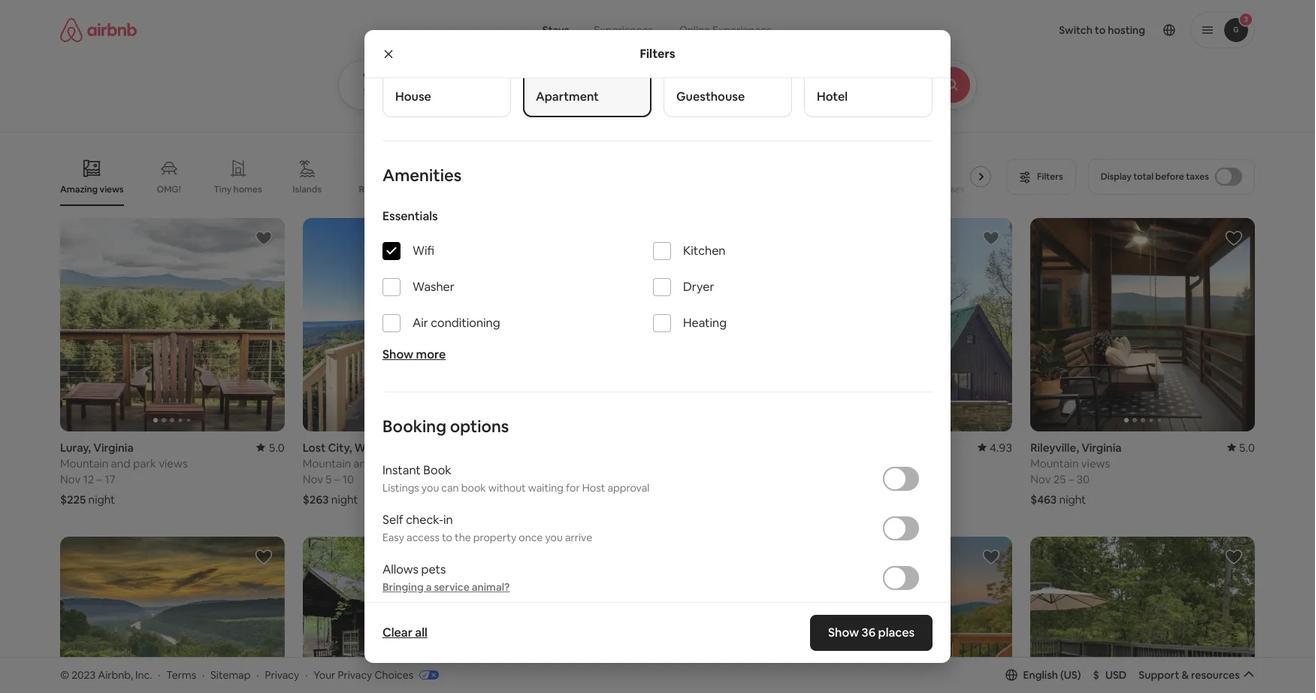 Task type: describe. For each thing, give the bounding box(es) containing it.
amenities
[[383, 165, 462, 186]]

homes
[[234, 183, 262, 195]]

sitemap link
[[211, 668, 251, 682]]

views inside group
[[100, 183, 124, 195]]

more
[[416, 347, 446, 362]]

show for show map
[[623, 602, 650, 615]]

Where field
[[363, 85, 560, 98]]

terms link
[[166, 668, 196, 682]]

mountain for luray,
[[60, 456, 108, 470]]

show for show 36 places
[[828, 625, 859, 641]]

2023
[[72, 668, 96, 682]]

total
[[1134, 171, 1154, 183]]

display total before taxes button
[[1088, 159, 1255, 195]]

all
[[415, 625, 428, 641]]

easy
[[383, 531, 404, 544]]

display
[[1101, 171, 1132, 183]]

2
[[566, 472, 573, 486]]

nov inside rileyville, virginia mountain views nov 25 – 30 $463 night
[[1031, 472, 1051, 486]]

$463
[[1031, 492, 1057, 507]]

approval
[[608, 481, 650, 495]]

&
[[1182, 668, 1189, 682]]

©
[[60, 668, 69, 682]]

allows
[[383, 562, 419, 577]]

online experiences
[[679, 23, 772, 37]]

– inside jan 2 – 7 $210 night
[[575, 472, 581, 486]]

3 · from the left
[[257, 668, 259, 682]]

rileyville,
[[1031, 440, 1080, 455]]

12
[[83, 472, 94, 486]]

booking options
[[383, 416, 509, 437]]

air
[[413, 315, 428, 331]]

amazing
[[60, 183, 98, 195]]

25
[[1054, 472, 1066, 486]]

30
[[1077, 472, 1090, 486]]

map
[[652, 602, 674, 615]]

can
[[442, 481, 459, 495]]

night inside 'lost city, west virginia mountain and valley views nov 5 – 10 $263 night'
[[331, 492, 358, 507]]

inc.
[[135, 668, 152, 682]]

listings
[[383, 481, 419, 495]]

jan
[[545, 472, 564, 486]]

virginia for rileyville, virginia
[[1082, 440, 1122, 455]]

the
[[455, 531, 471, 544]]

wifi
[[413, 243, 435, 259]]

choices
[[375, 668, 414, 682]]

show map
[[623, 602, 674, 615]]

west
[[354, 440, 382, 455]]

conditioning
[[431, 315, 500, 331]]

$
[[1093, 668, 1100, 682]]

access
[[407, 531, 440, 544]]

bringing
[[383, 580, 424, 594]]

self
[[383, 512, 404, 528]]

tiny homes
[[214, 183, 262, 195]]

kitchen
[[683, 243, 726, 259]]

2 privacy from the left
[[338, 668, 372, 682]]

36
[[862, 625, 876, 641]]

terms · sitemap · privacy ·
[[166, 668, 308, 682]]

2 · from the left
[[202, 668, 205, 682]]

nov inside luray, virginia mountain and park views nov 12 – 17 $225 night
[[60, 472, 81, 486]]

filters dialog
[[365, 0, 951, 663]]

arrive
[[565, 531, 593, 544]]

group containing amazing views
[[60, 147, 998, 206]]

© 2023 airbnb, inc. ·
[[60, 668, 160, 682]]

add to wishlist: rileyville, virginia image
[[1225, 229, 1243, 247]]

clear
[[383, 625, 413, 641]]

(us)
[[1061, 668, 1081, 682]]

show for show more
[[383, 347, 414, 362]]

experiences button
[[581, 15, 666, 45]]

5.0 for luray, virginia mountain and park views nov 12 – 17 $225 night
[[269, 440, 285, 455]]

stays button
[[531, 15, 581, 45]]

english
[[1024, 668, 1059, 682]]

mountain for rileyville,
[[1031, 456, 1079, 470]]

apartment
[[536, 89, 599, 105]]

and inside 'lost city, west virginia mountain and valley views nov 5 – 10 $263 night'
[[354, 456, 373, 470]]

5.0 for rileyville, virginia mountain views nov 25 – 30 $463 night
[[1239, 440, 1255, 455]]

omg!
[[157, 183, 181, 195]]

none search field containing stays
[[338, 0, 1018, 110]]

10
[[343, 472, 354, 486]]

online
[[679, 23, 710, 37]]

park
[[133, 456, 156, 470]]

you inside instant book listings you can book without waiting for host approval
[[422, 481, 439, 495]]

stays
[[543, 23, 569, 37]]

resources
[[1192, 668, 1240, 682]]

book
[[461, 481, 486, 495]]

support & resources button
[[1139, 668, 1255, 682]]

$210
[[545, 492, 570, 507]]

1 vertical spatial add to wishlist: luray, virginia image
[[1225, 548, 1243, 566]]

city,
[[328, 440, 352, 455]]

views inside 'lost city, west virginia mountain and valley views nov 5 – 10 $263 night'
[[407, 456, 436, 470]]

without
[[488, 481, 526, 495]]

self check-in easy access to the property once you arrive
[[383, 512, 593, 544]]

virginia inside 'lost city, west virginia mountain and valley views nov 5 – 10 $263 night'
[[385, 440, 425, 455]]

to
[[442, 531, 452, 544]]

1 privacy from the left
[[265, 668, 299, 682]]

booking
[[383, 416, 447, 437]]

heating
[[683, 315, 727, 331]]

lost city, west virginia mountain and valley views nov 5 – 10 $263 night
[[303, 440, 436, 507]]

0 vertical spatial add to wishlist: luray, virginia image
[[255, 229, 273, 247]]

4 · from the left
[[305, 668, 308, 682]]



Task type: locate. For each thing, give the bounding box(es) containing it.
english (us) button
[[1005, 668, 1081, 682]]

$ usd
[[1093, 668, 1127, 682]]

virginia up 17
[[93, 440, 134, 455]]

– inside luray, virginia mountain and park views nov 12 – 17 $225 night
[[97, 472, 102, 486]]

mountain up 12
[[60, 456, 108, 470]]

0 horizontal spatial virginia
[[93, 440, 134, 455]]

what can we help you find? tab list
[[531, 15, 666, 45]]

virginia inside luray, virginia mountain and park views nov 12 – 17 $225 night
[[93, 440, 134, 455]]

privacy right your at the left bottom
[[338, 668, 372, 682]]

experiences inside button
[[594, 23, 653, 37]]

support
[[1139, 668, 1180, 682]]

virginia
[[93, 440, 134, 455], [385, 440, 425, 455], [1082, 440, 1122, 455]]

3 mountain from the left
[[1031, 456, 1079, 470]]

1 vertical spatial show
[[623, 602, 650, 615]]

add to wishlist: berkeley springs, west virginia image
[[255, 548, 273, 566]]

group
[[60, 147, 998, 206], [60, 218, 285, 431], [303, 218, 527, 431], [545, 218, 770, 431], [788, 218, 1013, 431], [1031, 218, 1255, 431], [60, 537, 285, 693], [303, 537, 527, 693], [545, 537, 770, 693], [788, 537, 1013, 693], [1031, 537, 1255, 693]]

– right 5
[[334, 472, 340, 486]]

views
[[100, 183, 124, 195], [159, 456, 188, 470], [407, 456, 436, 470], [1082, 456, 1111, 470]]

english (us)
[[1024, 668, 1081, 682]]

your privacy choices
[[314, 668, 414, 682]]

views up 30
[[1082, 456, 1111, 470]]

3 night from the left
[[573, 492, 600, 507]]

0 horizontal spatial 5.0
[[269, 440, 285, 455]]

privacy
[[265, 668, 299, 682], [338, 668, 372, 682]]

animal?
[[472, 580, 510, 594]]

add to wishlist: great cacapon, west virginia image
[[983, 548, 1001, 566]]

mountain inside 'lost city, west virginia mountain and valley views nov 5 – 10 $263 night'
[[303, 456, 351, 470]]

lost
[[303, 440, 326, 455]]

places
[[878, 625, 915, 641]]

rooms
[[359, 183, 388, 195]]

None search field
[[338, 0, 1018, 110]]

– left 7
[[575, 472, 581, 486]]

0 horizontal spatial nov
[[60, 472, 81, 486]]

show more
[[383, 347, 446, 362]]

night down 17
[[88, 492, 115, 507]]

· left your at the left bottom
[[305, 668, 308, 682]]

· right inc.
[[158, 668, 160, 682]]

1 horizontal spatial add to wishlist: luray, virginia image
[[1225, 548, 1243, 566]]

2 vertical spatial show
[[828, 625, 859, 641]]

add to wishlist: luray, virginia image
[[255, 229, 273, 247], [1225, 548, 1243, 566]]

profile element
[[808, 0, 1255, 60]]

2 horizontal spatial virginia
[[1082, 440, 1122, 455]]

virginia inside rileyville, virginia mountain views nov 25 – 30 $463 night
[[1082, 440, 1122, 455]]

experiences right the online
[[713, 23, 772, 37]]

instant
[[383, 462, 421, 478]]

0 horizontal spatial experiences
[[594, 23, 653, 37]]

show more button
[[383, 347, 446, 362]]

book
[[424, 462, 452, 478]]

5.0 out of 5 average rating image
[[257, 440, 285, 455]]

0 vertical spatial you
[[422, 481, 439, 495]]

2 nov from the left
[[303, 472, 323, 486]]

property
[[473, 531, 517, 544]]

1 horizontal spatial nov
[[303, 472, 323, 486]]

1 horizontal spatial show
[[623, 602, 650, 615]]

guesthouse
[[677, 89, 745, 105]]

1 – from the left
[[97, 472, 102, 486]]

mountain inside luray, virginia mountain and park views nov 12 – 17 $225 night
[[60, 456, 108, 470]]

treehouses
[[916, 183, 965, 195]]

show map button
[[608, 591, 708, 627]]

clear all
[[383, 625, 428, 641]]

hotel button
[[804, 21, 933, 117]]

4.93
[[990, 440, 1013, 455]]

you
[[422, 481, 439, 495], [545, 531, 563, 544]]

5
[[326, 472, 332, 486]]

in
[[444, 512, 453, 528]]

options
[[450, 416, 509, 437]]

2 experiences from the left
[[713, 23, 772, 37]]

washer
[[413, 279, 455, 295]]

and up 17
[[111, 456, 131, 470]]

pets
[[421, 562, 446, 577]]

0 horizontal spatial mountain
[[60, 456, 108, 470]]

dryer
[[683, 279, 714, 295]]

4 night from the left
[[1060, 492, 1086, 507]]

virginia for luray, virginia
[[93, 440, 134, 455]]

1 · from the left
[[158, 668, 160, 682]]

show inside button
[[623, 602, 650, 615]]

2 night from the left
[[331, 492, 358, 507]]

host
[[582, 481, 605, 495]]

0 vertical spatial show
[[383, 347, 414, 362]]

taxes
[[1186, 171, 1210, 183]]

1 horizontal spatial and
[[354, 456, 373, 470]]

and inside luray, virginia mountain and park views nov 12 – 17 $225 night
[[111, 456, 131, 470]]

5.0 out of 5 average rating image
[[1227, 440, 1255, 455]]

2 mountain from the left
[[303, 456, 351, 470]]

nov left 5
[[303, 472, 323, 486]]

show left map
[[623, 602, 650, 615]]

luray, virginia mountain and park views nov 12 – 17 $225 night
[[60, 440, 188, 507]]

sitemap
[[211, 668, 251, 682]]

mountain down rileyville,
[[1031, 456, 1079, 470]]

0 horizontal spatial you
[[422, 481, 439, 495]]

show inside 'link'
[[828, 625, 859, 641]]

1 5.0 from the left
[[269, 440, 285, 455]]

night inside luray, virginia mountain and park views nov 12 – 17 $225 night
[[88, 492, 115, 507]]

0 horizontal spatial and
[[111, 456, 131, 470]]

1 horizontal spatial mountain
[[303, 456, 351, 470]]

mountain
[[60, 456, 108, 470], [303, 456, 351, 470], [1031, 456, 1079, 470]]

where
[[363, 71, 392, 83]]

1 virginia from the left
[[93, 440, 134, 455]]

1 vertical spatial you
[[545, 531, 563, 544]]

islands
[[293, 183, 322, 195]]

privacy left your at the left bottom
[[265, 668, 299, 682]]

a
[[426, 580, 432, 594]]

1 night from the left
[[88, 492, 115, 507]]

once
[[519, 531, 543, 544]]

$263
[[303, 492, 329, 507]]

night inside rileyville, virginia mountain views nov 25 – 30 $463 night
[[1060, 492, 1086, 507]]

1 horizontal spatial 5.0
[[1239, 440, 1255, 455]]

for
[[566, 481, 580, 495]]

night down 30
[[1060, 492, 1086, 507]]

night down 7
[[573, 492, 600, 507]]

4 – from the left
[[1069, 472, 1074, 486]]

1 and from the left
[[111, 456, 131, 470]]

views right valley
[[407, 456, 436, 470]]

17
[[105, 472, 116, 486]]

display total before taxes
[[1101, 171, 1210, 183]]

clear all button
[[375, 618, 435, 648]]

1 horizontal spatial virginia
[[385, 440, 425, 455]]

2 horizontal spatial mountain
[[1031, 456, 1079, 470]]

rileyville, virginia mountain views nov 25 – 30 $463 night
[[1031, 440, 1122, 507]]

you inside self check-in easy access to the property once you arrive
[[545, 531, 563, 544]]

check-
[[406, 512, 444, 528]]

night inside jan 2 – 7 $210 night
[[573, 492, 600, 507]]

privacy link
[[265, 668, 299, 682]]

before
[[1156, 171, 1184, 183]]

3 nov from the left
[[1031, 472, 1051, 486]]

online experiences link
[[666, 15, 785, 45]]

air conditioning
[[413, 315, 500, 331]]

– left 17
[[97, 472, 102, 486]]

2 virginia from the left
[[385, 440, 425, 455]]

terms
[[166, 668, 196, 682]]

0 horizontal spatial privacy
[[265, 668, 299, 682]]

apartment button
[[523, 21, 652, 117]]

mountain up 5
[[303, 456, 351, 470]]

1 experiences from the left
[[594, 23, 653, 37]]

stays tab panel
[[338, 60, 1018, 110]]

1 horizontal spatial you
[[545, 531, 563, 544]]

experiences up filters
[[594, 23, 653, 37]]

2 horizontal spatial nov
[[1031, 472, 1051, 486]]

show left 36
[[828, 625, 859, 641]]

· left privacy link
[[257, 668, 259, 682]]

2 horizontal spatial show
[[828, 625, 859, 641]]

your privacy choices link
[[314, 668, 439, 683]]

and
[[111, 456, 131, 470], [354, 456, 373, 470]]

you down book
[[422, 481, 439, 495]]

– inside 'lost city, west virginia mountain and valley views nov 5 – 10 $263 night'
[[334, 472, 340, 486]]

night
[[88, 492, 115, 507], [331, 492, 358, 507], [573, 492, 600, 507], [1060, 492, 1086, 507]]

amazing views
[[60, 183, 124, 195]]

–
[[97, 472, 102, 486], [334, 472, 340, 486], [575, 472, 581, 486], [1069, 472, 1074, 486]]

usd
[[1106, 668, 1127, 682]]

4.93 out of 5 average rating image
[[978, 440, 1013, 455]]

0 horizontal spatial add to wishlist: luray, virginia image
[[255, 229, 273, 247]]

your
[[314, 668, 336, 682]]

$225
[[60, 492, 86, 507]]

0 horizontal spatial show
[[383, 347, 414, 362]]

nov inside 'lost city, west virginia mountain and valley views nov 5 – 10 $263 night'
[[303, 472, 323, 486]]

you right once
[[545, 531, 563, 544]]

experiences
[[594, 23, 653, 37], [713, 23, 772, 37]]

essentials
[[383, 208, 438, 224]]

views inside rileyville, virginia mountain views nov 25 – 30 $463 night
[[1082, 456, 1111, 470]]

add to wishlist: haymarket, virginia image
[[983, 229, 1001, 247]]

– right 25
[[1069, 472, 1074, 486]]

filters
[[640, 45, 676, 61]]

luray,
[[60, 440, 91, 455]]

night down 10
[[331, 492, 358, 507]]

2 and from the left
[[354, 456, 373, 470]]

virginia up 30
[[1082, 440, 1122, 455]]

1 horizontal spatial privacy
[[338, 668, 372, 682]]

· right terms
[[202, 668, 205, 682]]

show left more
[[383, 347, 414, 362]]

nov left 12
[[60, 472, 81, 486]]

airbnb,
[[98, 668, 133, 682]]

waiting
[[528, 481, 564, 495]]

2 – from the left
[[334, 472, 340, 486]]

virginia up valley
[[385, 440, 425, 455]]

bringing a service animal? button
[[383, 580, 510, 594]]

3 – from the left
[[575, 472, 581, 486]]

3 virginia from the left
[[1082, 440, 1122, 455]]

nov left 25
[[1031, 472, 1051, 486]]

1 nov from the left
[[60, 472, 81, 486]]

2 5.0 from the left
[[1239, 440, 1255, 455]]

1 mountain from the left
[[60, 456, 108, 470]]

house
[[395, 89, 431, 105]]

and down west
[[354, 456, 373, 470]]

views right the amazing
[[100, 183, 124, 195]]

– inside rileyville, virginia mountain views nov 25 – 30 $463 night
[[1069, 472, 1074, 486]]

mountain inside rileyville, virginia mountain views nov 25 – 30 $463 night
[[1031, 456, 1079, 470]]

1 horizontal spatial experiences
[[713, 23, 772, 37]]

views inside luray, virginia mountain and park views nov 12 – 17 $225 night
[[159, 456, 188, 470]]

views right park
[[159, 456, 188, 470]]



Task type: vqa. For each thing, say whether or not it's contained in the screenshot.
in
yes



